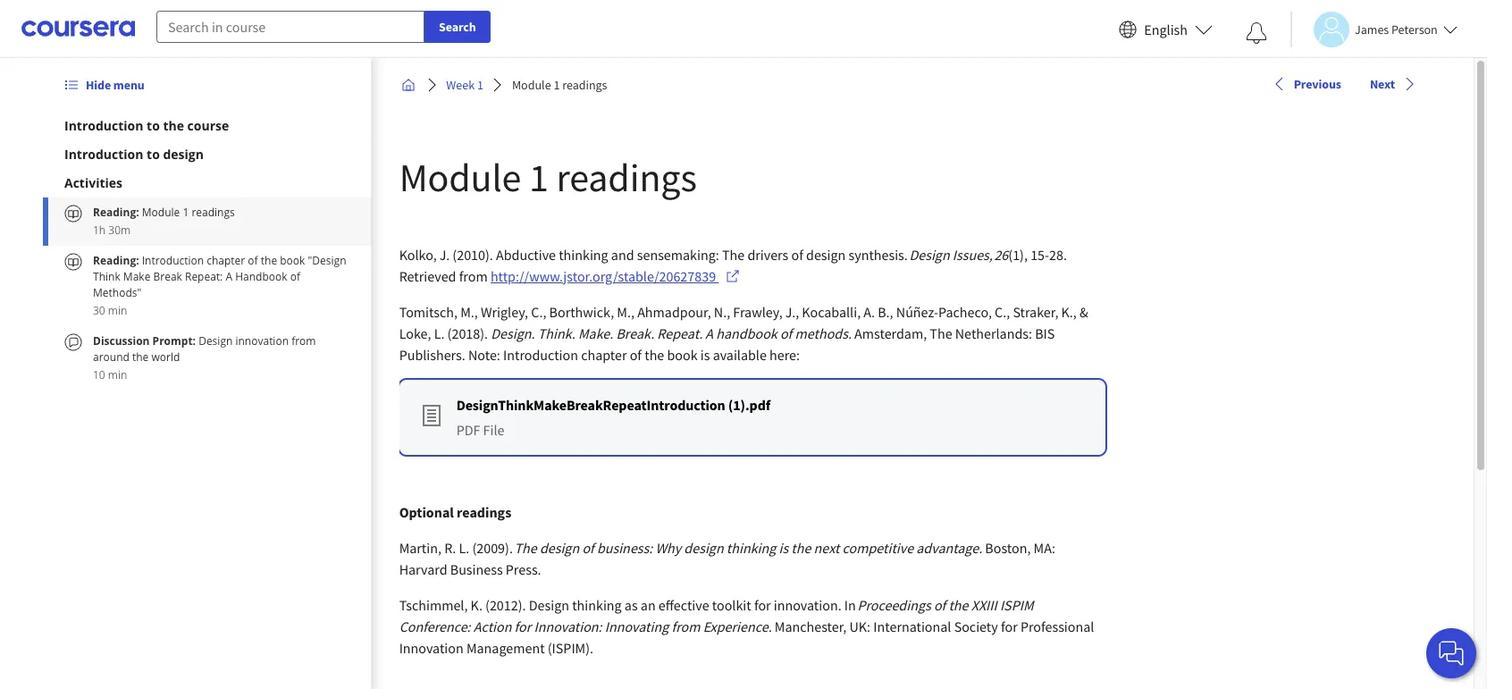Task type: vqa. For each thing, say whether or not it's contained in the screenshot.


Task type: describe. For each thing, give the bounding box(es) containing it.
2 horizontal spatial design
[[910, 246, 950, 264]]

(2009).
[[472, 539, 513, 557]]

k.
[[471, 596, 483, 614]]

design innovation from around the world
[[93, 334, 316, 365]]

search button
[[425, 11, 491, 43]]

for inside manchester, uk: international society for professional innovation management (ispim).
[[1001, 618, 1018, 636]]

ahmadpour,
[[638, 303, 711, 321]]

of up handbook
[[248, 253, 258, 268]]

a.
[[864, 303, 875, 321]]

Search in course text field
[[156, 11, 425, 43]]

núñez-
[[897, 303, 939, 321]]

make
[[123, 269, 151, 284]]

module inside reading: module 1 readings 1h 30m
[[142, 205, 180, 220]]

note:
[[469, 346, 501, 364]]

synthesis.
[[849, 246, 908, 264]]

15-
[[1031, 246, 1050, 264]]

thinking for an
[[572, 596, 622, 614]]

1 inside reading: module 1 readings 1h 30m
[[183, 205, 189, 220]]

repeat.
[[657, 325, 703, 342]]

proceedings of the xxiii ispim conference: action for innovation: innovating from experience.
[[399, 596, 1037, 636]]

the inside design innovation from around the world
[[132, 350, 149, 365]]

hide
[[86, 77, 111, 93]]

week 1
[[446, 77, 483, 93]]

design left synthesis.
[[807, 246, 846, 264]]

from inside (1), 15-28. retrieved from
[[459, 267, 488, 285]]

world
[[152, 350, 180, 365]]

hide menu button
[[57, 69, 152, 101]]

innovating
[[605, 618, 669, 636]]

available
[[713, 346, 767, 364]]

1h
[[93, 223, 106, 238]]

business
[[450, 561, 503, 579]]

netherlands:
[[956, 325, 1033, 342]]

design up the press.
[[540, 539, 580, 557]]

design right why
[[684, 539, 724, 557]]

(1).pdf
[[728, 396, 771, 414]]

amsterdam,
[[855, 325, 927, 342]]

chapter inside the introduction chapter of the book "design think make break repeat: a handbook of methods"
[[207, 253, 245, 268]]

introduction for introduction to the course
[[64, 117, 143, 134]]

1 vertical spatial thinking
[[727, 539, 776, 557]]

a inside the introduction chapter of the book "design think make break repeat: a handbook of methods"
[[226, 269, 233, 284]]

min for 10 min
[[108, 367, 127, 383]]

show notifications image
[[1246, 22, 1268, 44]]

design inside design innovation from around the world
[[199, 334, 233, 349]]

introduction to design
[[64, 146, 204, 163]]

the inside proceedings of the xxiii ispim conference: action for innovation: innovating from experience.
[[949, 596, 969, 614]]

tschimmel, k. (2012). design thinking as an effective toolkit for innovation. in
[[399, 596, 858, 614]]

pacheco,
[[939, 303, 992, 321]]

english
[[1145, 20, 1188, 38]]

borthwick,
[[550, 303, 614, 321]]

and
[[611, 246, 634, 264]]

1 vertical spatial module 1 readings
[[399, 153, 697, 202]]

martin, r. l. (2009). the design of business: why design thinking is the next competitive advantage.
[[399, 539, 983, 557]]

of inside amsterdam, the netherlands: bis publishers. note: introduction chapter of the book is available here:
[[630, 346, 642, 364]]

think
[[93, 269, 120, 284]]

design. think. make. break. repeat. a handbook of methods.
[[491, 325, 852, 342]]

the inside the introduction chapter of the book "design think make break repeat: a handbook of methods"
[[261, 253, 277, 268]]

proceedings
[[858, 596, 931, 614]]

harvard
[[399, 561, 448, 579]]

of up here:
[[781, 325, 792, 342]]

(2010).
[[453, 246, 493, 264]]

prompt:
[[153, 334, 196, 349]]

tschimmel,
[[399, 596, 468, 614]]

introduction for introduction to design
[[64, 146, 143, 163]]

english button
[[1113, 0, 1221, 58]]

week 1 link
[[439, 69, 490, 101]]

kolko, j. (2010). abductive thinking and sensemaking: the drivers of design synthesis. design issues, 26
[[399, 246, 1009, 264]]

management
[[467, 639, 545, 657]]

amsterdam, the netherlands: bis publishers. note: introduction chapter of the book is available here:
[[399, 325, 1058, 364]]

book inside amsterdam, the netherlands: bis publishers. note: introduction chapter of the book is available here:
[[667, 346, 698, 364]]

designthinkmakebreakrepeatintroduction
[[457, 396, 726, 414]]

the inside "introduction to the course" dropdown button
[[163, 117, 184, 134]]

abductive
[[496, 246, 556, 264]]

introduction to the course button
[[64, 117, 349, 135]]

1 horizontal spatial a
[[706, 325, 714, 342]]

introduction chapter of the book "design think make break repeat: a handbook of methods"
[[93, 253, 346, 300]]

(1),
[[1009, 246, 1028, 264]]

30
[[93, 303, 105, 318]]

james peterson button
[[1291, 11, 1458, 47]]

j.
[[440, 246, 450, 264]]

tomitsch, m., wrigley, c., borthwick, m., ahmadpour, n., frawley, j., kocaballi, a. b., núñez-pacheco, c., straker, k., & loke, l. (2018).
[[399, 303, 1092, 342]]

introduction inside amsterdam, the netherlands: bis publishers. note: introduction chapter of the book is available here:
[[503, 346, 578, 364]]

discussion
[[93, 334, 150, 349]]

2 c., from the left
[[995, 303, 1011, 321]]

reading: for reading:
[[93, 253, 142, 268]]

action
[[474, 618, 512, 636]]

methods.
[[795, 325, 852, 342]]

retrieved
[[399, 267, 456, 285]]

design.
[[491, 325, 535, 342]]

uk:
[[850, 618, 871, 636]]

kolko,
[[399, 246, 437, 264]]

handbook
[[716, 325, 778, 342]]

design inside "dropdown button"
[[163, 146, 204, 163]]

(2012).
[[486, 596, 526, 614]]

reading: for reading: module 1 readings 1h 30m
[[93, 205, 139, 220]]

an
[[641, 596, 656, 614]]

search
[[439, 19, 476, 35]]

1 inside module 1 readings link
[[553, 77, 559, 93]]

file
[[483, 421, 505, 439]]

0 horizontal spatial the
[[515, 539, 537, 557]]

1 c., from the left
[[531, 303, 547, 321]]

methods"
[[93, 285, 142, 300]]

manchester, uk: international society for professional innovation management (ispim).
[[399, 618, 1098, 657]]

2 vertical spatial design
[[529, 596, 570, 614]]

10
[[93, 367, 105, 383]]

week
[[446, 77, 474, 93]]

handbook
[[235, 269, 288, 284]]

2 m., from the left
[[617, 303, 635, 321]]

break
[[153, 269, 182, 284]]

issues, 26
[[953, 246, 1009, 264]]

break.
[[616, 325, 655, 342]]

chat with us image
[[1438, 639, 1466, 668]]

around
[[93, 350, 130, 365]]

the inside amsterdam, the netherlands: bis publishers. note: introduction chapter of the book is available here:
[[645, 346, 665, 364]]

of right handbook
[[290, 269, 300, 284]]

30 min
[[93, 303, 127, 318]]



Task type: locate. For each thing, give the bounding box(es) containing it.
1 horizontal spatial for
[[755, 596, 771, 614]]

view pdf file image
[[421, 405, 442, 426]]

is down repeat.
[[701, 346, 710, 364]]

the down "discussion prompt:"
[[132, 350, 149, 365]]

the left the next
[[792, 539, 811, 557]]

m.,
[[461, 303, 478, 321], [617, 303, 635, 321]]

opens in a new tab image
[[726, 269, 741, 283]]

l. right r.
[[459, 539, 470, 557]]

the up opens in a new tab image
[[722, 246, 745, 264]]

thinking up http://www.jstor.org/stable/20627839
[[559, 246, 609, 264]]

module 1 readings link
[[504, 69, 614, 101]]

think.
[[538, 325, 576, 342]]

1 vertical spatial book
[[667, 346, 698, 364]]

0 horizontal spatial is
[[701, 346, 710, 364]]

1 horizontal spatial c.,
[[995, 303, 1011, 321]]

design down "introduction to the course" dropdown button
[[163, 146, 204, 163]]

0 vertical spatial module 1 readings
[[512, 77, 607, 93]]

0 vertical spatial to
[[147, 117, 160, 134]]

introduction to the course
[[64, 117, 229, 134]]

2 horizontal spatial for
[[1001, 618, 1018, 636]]

c., up netherlands:
[[995, 303, 1011, 321]]

chapter up repeat: at the left top
[[207, 253, 245, 268]]

0 vertical spatial thinking
[[559, 246, 609, 264]]

the down the "design. think. make. break. repeat. a handbook of methods."
[[645, 346, 665, 364]]

design right prompt: on the left
[[199, 334, 233, 349]]

is
[[701, 346, 710, 364], [779, 539, 789, 557]]

for
[[755, 596, 771, 614], [515, 618, 531, 636], [1001, 618, 1018, 636]]

1 vertical spatial to
[[147, 146, 160, 163]]

next
[[814, 539, 840, 557]]

book inside the introduction chapter of the book "design think make break repeat: a handbook of methods"
[[280, 253, 305, 268]]

drivers
[[748, 246, 789, 264]]

innovation
[[236, 334, 289, 349]]

to inside "dropdown button"
[[147, 146, 160, 163]]

to for the
[[147, 117, 160, 134]]

0 horizontal spatial design
[[199, 334, 233, 349]]

1 horizontal spatial from
[[459, 267, 488, 285]]

m., up break.
[[617, 303, 635, 321]]

2 horizontal spatial from
[[672, 618, 701, 636]]

society
[[955, 618, 999, 636]]

0 vertical spatial chapter
[[207, 253, 245, 268]]

optional
[[399, 503, 454, 521]]

1 horizontal spatial design
[[529, 596, 570, 614]]

1 inside week 1 link
[[477, 77, 483, 93]]

ispim
[[1000, 596, 1034, 614]]

hide menu
[[86, 77, 145, 93]]

activities
[[64, 174, 123, 191]]

chapter down 'make.'
[[581, 346, 627, 364]]

0 horizontal spatial chapter
[[207, 253, 245, 268]]

readings
[[562, 77, 607, 93], [557, 153, 697, 202], [192, 205, 235, 220], [457, 503, 512, 521]]

min down methods"
[[108, 303, 127, 318]]

0 horizontal spatial m.,
[[461, 303, 478, 321]]

0 horizontal spatial a
[[226, 269, 233, 284]]

2 vertical spatial the
[[515, 539, 537, 557]]

business:
[[597, 539, 653, 557]]

10 min
[[93, 367, 127, 383]]

module down activities dropdown button at top left
[[142, 205, 180, 220]]

1 to from the top
[[147, 117, 160, 134]]

0 vertical spatial is
[[701, 346, 710, 364]]

of right drivers
[[792, 246, 804, 264]]

2 vertical spatial module
[[142, 205, 180, 220]]

1 vertical spatial reading:
[[93, 253, 142, 268]]

1 vertical spatial module
[[399, 153, 522, 202]]

0 horizontal spatial book
[[280, 253, 305, 268]]

reading: inside reading: module 1 readings 1h 30m
[[93, 205, 139, 220]]

reading: up think
[[93, 253, 142, 268]]

discussion prompt:
[[93, 334, 199, 349]]

http://www.jstor.org/stable/20627839
[[491, 267, 719, 285]]

for inside proceedings of the xxiii ispim conference: action for innovation: innovating from experience.
[[515, 618, 531, 636]]

http://www.jstor.org/stable/20627839 link
[[491, 266, 741, 287]]

b.,
[[878, 303, 894, 321]]

0 vertical spatial a
[[226, 269, 233, 284]]

l. inside tomitsch, m., wrigley, c., borthwick, m., ahmadpour, n., frawley, j., kocaballi, a. b., núñez-pacheco, c., straker, k., & loke, l. (2018).
[[434, 325, 445, 342]]

1 horizontal spatial l.
[[459, 539, 470, 557]]

readings inside reading: module 1 readings 1h 30m
[[192, 205, 235, 220]]

1 vertical spatial the
[[930, 325, 953, 342]]

experience.
[[703, 618, 772, 636]]

kocaballi,
[[802, 303, 861, 321]]

to for design
[[147, 146, 160, 163]]

james peterson
[[1356, 21, 1438, 37]]

the up handbook
[[261, 253, 277, 268]]

straker,
[[1013, 303, 1059, 321]]

module up "(2010)."
[[399, 153, 522, 202]]

1 min from the top
[[108, 303, 127, 318]]

design up innovation:
[[529, 596, 570, 614]]

for down ispim
[[1001, 618, 1018, 636]]

c.,
[[531, 303, 547, 321], [995, 303, 1011, 321]]

min right 10
[[108, 367, 127, 383]]

1 horizontal spatial book
[[667, 346, 698, 364]]

the inside amsterdam, the netherlands: bis publishers. note: introduction chapter of the book is available here:
[[930, 325, 953, 342]]

l.
[[434, 325, 445, 342], [459, 539, 470, 557]]

introduction down hide menu button
[[64, 117, 143, 134]]

xxiii
[[972, 596, 998, 614]]

competitive
[[843, 539, 914, 557]]

c., up think.
[[531, 303, 547, 321]]

from right innovation
[[292, 334, 316, 349]]

repeat:
[[185, 269, 223, 284]]

reading: up the 30m
[[93, 205, 139, 220]]

for right toolkit
[[755, 596, 771, 614]]

is for thinking
[[779, 539, 789, 557]]

0 vertical spatial design
[[910, 246, 950, 264]]

effective
[[659, 596, 710, 614]]

"design
[[308, 253, 346, 268]]

0 vertical spatial reading:
[[93, 205, 139, 220]]

from inside design innovation from around the world
[[292, 334, 316, 349]]

to up introduction to design on the left top of the page
[[147, 117, 160, 134]]

of up the international
[[934, 596, 946, 614]]

introduction inside the introduction chapter of the book "design think make break repeat: a handbook of methods"
[[142, 253, 204, 268]]

thinking left as in the left of the page
[[572, 596, 622, 614]]

book left "design at left
[[280, 253, 305, 268]]

to inside dropdown button
[[147, 117, 160, 134]]

design
[[163, 146, 204, 163], [807, 246, 846, 264], [540, 539, 580, 557], [684, 539, 724, 557]]

1 vertical spatial design
[[199, 334, 233, 349]]

1 horizontal spatial m.,
[[617, 303, 635, 321]]

0 vertical spatial the
[[722, 246, 745, 264]]

a right repeat: at the left top
[[226, 269, 233, 284]]

m., up (2018). on the top of page
[[461, 303, 478, 321]]

for down (2012).
[[515, 618, 531, 636]]

chapter inside amsterdam, the netherlands: bis publishers. note: introduction chapter of the book is available here:
[[581, 346, 627, 364]]

of down break.
[[630, 346, 642, 364]]

1
[[477, 77, 483, 93], [553, 77, 559, 93], [529, 153, 549, 202], [183, 205, 189, 220]]

of inside proceedings of the xxiii ispim conference: action for innovation: innovating from experience.
[[934, 596, 946, 614]]

thinking up toolkit
[[727, 539, 776, 557]]

coursera image
[[21, 15, 135, 43]]

0 vertical spatial from
[[459, 267, 488, 285]]

0 horizontal spatial for
[[515, 618, 531, 636]]

boston,
[[986, 539, 1031, 557]]

from
[[459, 267, 488, 285], [292, 334, 316, 349], [672, 618, 701, 636]]

book
[[280, 253, 305, 268], [667, 346, 698, 364]]

1 vertical spatial l.
[[459, 539, 470, 557]]

from inside proceedings of the xxiii ispim conference: action for innovation: innovating from experience.
[[672, 618, 701, 636]]

1 horizontal spatial chapter
[[581, 346, 627, 364]]

tomitsch,
[[399, 303, 458, 321]]

1 horizontal spatial the
[[722, 246, 745, 264]]

activities button
[[64, 174, 349, 192]]

design left issues, 26 at the right of page
[[910, 246, 950, 264]]

0 vertical spatial book
[[280, 253, 305, 268]]

introduction
[[64, 117, 143, 134], [64, 146, 143, 163], [142, 253, 204, 268], [503, 346, 578, 364]]

designthinkmakebreakrepeatintroduction (1).pdf pdf file
[[457, 396, 771, 439]]

pdf
[[457, 421, 481, 439]]

2 min from the top
[[108, 367, 127, 383]]

2 to from the top
[[147, 146, 160, 163]]

innovation:
[[534, 618, 602, 636]]

the left xxiii
[[949, 596, 969, 614]]

toolkit
[[712, 596, 752, 614]]

martin,
[[399, 539, 442, 557]]

bis
[[1036, 325, 1055, 342]]

module 1 readings
[[512, 77, 607, 93], [399, 153, 697, 202]]

home image
[[401, 78, 415, 92]]

1 horizontal spatial is
[[779, 539, 789, 557]]

1 reading: from the top
[[93, 205, 139, 220]]

introduction up activities
[[64, 146, 143, 163]]

introduction up break
[[142, 253, 204, 268]]

min for 30 min
[[108, 303, 127, 318]]

a right repeat.
[[706, 325, 714, 342]]

(1), 15-28. retrieved from
[[399, 246, 1070, 285]]

course
[[187, 117, 229, 134]]

2 reading: from the top
[[93, 253, 142, 268]]

is inside amsterdam, the netherlands: bis publishers. note: introduction chapter of the book is available here:
[[701, 346, 710, 364]]

thinking for sensemaking:
[[559, 246, 609, 264]]

j.,
[[786, 303, 799, 321]]

from down the effective
[[672, 618, 701, 636]]

is left the next
[[779, 539, 789, 557]]

introduction to design button
[[64, 146, 349, 164]]

0 vertical spatial module
[[512, 77, 551, 93]]

the left "course"
[[163, 117, 184, 134]]

module 1 readings inside module 1 readings link
[[512, 77, 607, 93]]

0 vertical spatial min
[[108, 303, 127, 318]]

a
[[226, 269, 233, 284], [706, 325, 714, 342]]

0 horizontal spatial l.
[[434, 325, 445, 342]]

innovation.
[[774, 596, 842, 614]]

module right week 1 link
[[512, 77, 551, 93]]

1 vertical spatial chapter
[[581, 346, 627, 364]]

manchester,
[[775, 618, 847, 636]]

here:
[[770, 346, 800, 364]]

k.,
[[1062, 303, 1077, 321]]

2 vertical spatial thinking
[[572, 596, 622, 614]]

james
[[1356, 21, 1390, 37]]

as
[[625, 596, 638, 614]]

to down introduction to the course at left top
[[147, 146, 160, 163]]

min
[[108, 303, 127, 318], [108, 367, 127, 383]]

press.
[[506, 561, 541, 579]]

2 vertical spatial from
[[672, 618, 701, 636]]

loke,
[[399, 325, 431, 342]]

1 vertical spatial is
[[779, 539, 789, 557]]

1 m., from the left
[[461, 303, 478, 321]]

(2018).
[[448, 325, 488, 342]]

to
[[147, 117, 160, 134], [147, 146, 160, 163]]

0 vertical spatial l.
[[434, 325, 445, 342]]

book down repeat.
[[667, 346, 698, 364]]

introduction down think.
[[503, 346, 578, 364]]

in
[[845, 596, 856, 614]]

0 horizontal spatial c.,
[[531, 303, 547, 321]]

1 vertical spatial min
[[108, 367, 127, 383]]

introduction inside "dropdown button"
[[64, 146, 143, 163]]

of left business:
[[582, 539, 594, 557]]

1 vertical spatial from
[[292, 334, 316, 349]]

introduction inside dropdown button
[[64, 117, 143, 134]]

is for book
[[701, 346, 710, 364]]

reading: module 1 readings 1h 30m
[[93, 205, 235, 238]]

n.,
[[714, 303, 731, 321]]

why
[[656, 539, 681, 557]]

1 vertical spatial a
[[706, 325, 714, 342]]

sensemaking:
[[637, 246, 720, 264]]

from down "(2010)."
[[459, 267, 488, 285]]

0 horizontal spatial from
[[292, 334, 316, 349]]

introduction for introduction chapter of the book "design think make break repeat: a handbook of methods"
[[142, 253, 204, 268]]

the up the press.
[[515, 539, 537, 557]]

2 horizontal spatial the
[[930, 325, 953, 342]]

l. up publishers.
[[434, 325, 445, 342]]

the down núñez-
[[930, 325, 953, 342]]



